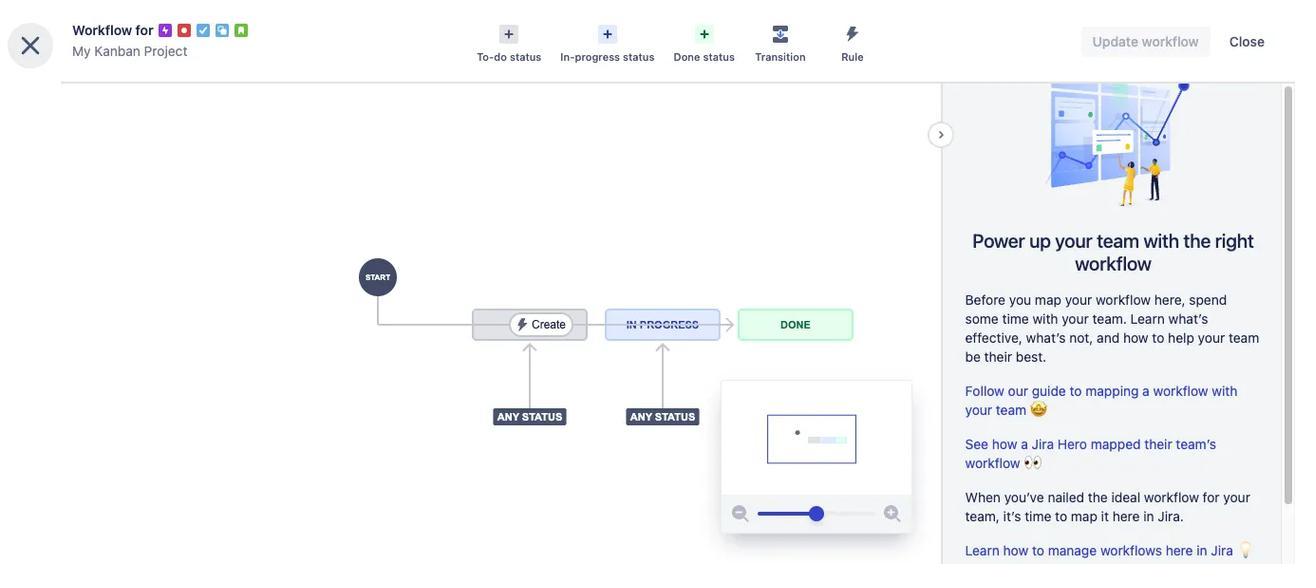 Task type: describe. For each thing, give the bounding box(es) containing it.
some
[[965, 311, 999, 327]]

team's
[[1176, 436, 1217, 452]]

mapping
[[1086, 383, 1139, 399]]

for inside when you've nailed the ideal workflow for your team, it's time to map it here in jira.
[[1203, 489, 1220, 506]]

1 horizontal spatial what's
[[1169, 311, 1209, 327]]

jira inside see how a jira hero mapped their team's workflow
[[1032, 436, 1054, 452]]

nailed
[[1048, 489, 1085, 506]]

zoom in image
[[881, 502, 904, 525]]

your inside follow our guide to mapping a workflow with your team
[[965, 402, 993, 418]]

0 horizontal spatial what's
[[1026, 330, 1066, 346]]

a inside see how a jira hero mapped their team's workflow
[[1021, 436, 1028, 452]]

you've
[[1005, 489, 1044, 506]]

Zoom level range field
[[757, 495, 875, 533]]

be
[[965, 349, 981, 365]]

how inside before you map your workflow here, spend some time with your team. learn what's effective, what's not, and how to help your team be their best.
[[1124, 330, 1149, 346]]

create
[[703, 18, 745, 34]]

workflow
[[72, 22, 132, 38]]

with inside before you map your workflow here, spend some time with your team. learn what's effective, what's not, and how to help your team be their best.
[[1033, 311, 1058, 327]]

status for in-progress status
[[623, 50, 655, 63]]

their inside before you map your workflow here, spend some time with your team. learn what's effective, what's not, and how to help your team be their best.
[[985, 349, 1012, 365]]

your inside when you've nailed the ideal workflow for your team, it's time to map it here in jira.
[[1224, 489, 1251, 506]]

0 vertical spatial my
[[72, 43, 91, 59]]

workflow inside before you map your workflow here, spend some time with your team. learn what's effective, what's not, and how to help your team be their best.
[[1096, 292, 1151, 308]]

1 vertical spatial in
[[1197, 543, 1208, 559]]

to-do status
[[477, 50, 542, 63]]

0 horizontal spatial learn
[[965, 543, 1000, 559]]

1 vertical spatial kanban
[[80, 83, 127, 99]]

close
[[1230, 33, 1265, 49]]

their inside see how a jira hero mapped their team's workflow
[[1145, 436, 1173, 452]]

close button
[[1218, 27, 1276, 57]]

to-do status button
[[467, 19, 551, 65]]

up
[[1030, 230, 1051, 252]]

workflow inside see how a jira hero mapped their team's workflow
[[965, 455, 1021, 471]]

before
[[965, 292, 1006, 308]]

👀
[[1024, 455, 1041, 471]]

our
[[1008, 383, 1029, 399]]

transition
[[755, 50, 806, 63]]

to inside when you've nailed the ideal workflow for your team, it's time to map it here in jira.
[[1055, 508, 1068, 525]]

power
[[973, 230, 1025, 252]]

1 vertical spatial jira
[[1211, 543, 1234, 559]]

workflows
[[1101, 543, 1162, 559]]

workflow inside the power up your team with the right workflow
[[1075, 253, 1152, 275]]

0 vertical spatial project
[[144, 43, 188, 59]]

with inside follow our guide to mapping a workflow with your team
[[1212, 383, 1238, 399]]

before you map your workflow here, spend some time with your team. learn what's effective, what's not, and how to help your team be their best.
[[965, 292, 1260, 365]]

guide
[[1032, 383, 1066, 399]]

follow our guide to mapping a workflow with your team
[[965, 383, 1238, 418]]

in-progress status button
[[551, 19, 664, 65]]

when
[[965, 489, 1001, 506]]

team inside the power up your team with the right workflow
[[1097, 230, 1140, 252]]

0 vertical spatial kanban
[[94, 43, 140, 59]]

mapped
[[1091, 436, 1141, 452]]

a inside follow our guide to mapping a workflow with your team
[[1143, 383, 1150, 399]]

1 vertical spatial project
[[131, 83, 176, 99]]

map inside before you map your workflow here, spend some time with your team. learn what's effective, what's not, and how to help your team be their best.
[[1035, 292, 1062, 308]]

transition button
[[744, 19, 817, 65]]

manage
[[1048, 543, 1097, 559]]

and
[[1097, 330, 1120, 346]]

not,
[[1070, 330, 1094, 346]]

primary element
[[11, 0, 935, 53]]

help
[[1168, 330, 1195, 346]]

see how a jira hero mapped their team's workflow
[[965, 436, 1217, 471]]

close workflow editor image
[[15, 30, 46, 61]]

to left manage
[[1032, 543, 1045, 559]]

effective,
[[965, 330, 1023, 346]]



Task type: vqa. For each thing, say whether or not it's contained in the screenshot.
Get approvals on positioning
no



Task type: locate. For each thing, give the bounding box(es) containing it.
create button
[[692, 11, 756, 42]]

🤩
[[1030, 402, 1047, 418]]

here
[[1113, 508, 1140, 525], [1166, 543, 1193, 559]]

learn inside before you map your workflow here, spend some time with your team. learn what's effective, what's not, and how to help your team be their best.
[[1131, 311, 1165, 327]]

1 vertical spatial here
[[1166, 543, 1193, 559]]

map right you
[[1035, 292, 1062, 308]]

kanban
[[94, 43, 140, 59], [80, 83, 127, 99]]

1 vertical spatial map
[[1071, 508, 1098, 525]]

how right see
[[992, 436, 1018, 452]]

workflow inside when you've nailed the ideal workflow for your team, it's time to map it here in jira.
[[1144, 489, 1199, 506]]

project
[[144, 43, 188, 59], [131, 83, 176, 99]]

my kanban project
[[72, 43, 188, 59], [57, 83, 176, 99]]

status for to-do status
[[510, 50, 542, 63]]

map
[[1035, 292, 1062, 308], [1071, 508, 1098, 525]]

0 vertical spatial my kanban project
[[72, 43, 188, 59]]

workflow
[[1075, 253, 1152, 275], [1096, 292, 1151, 308], [1153, 383, 1209, 399], [965, 455, 1021, 471], [1144, 489, 1199, 506]]

workflow for
[[72, 22, 153, 38]]

0 vertical spatial how
[[1124, 330, 1149, 346]]

my kanban project down "my kanban project" link
[[57, 83, 176, 99]]

jira software image
[[49, 15, 177, 38], [49, 15, 177, 38]]

0 horizontal spatial here
[[1113, 508, 1140, 525]]

0 vertical spatial team
[[1097, 230, 1140, 252]]

status inside popup button
[[510, 50, 542, 63]]

0 vertical spatial learn
[[1131, 311, 1165, 327]]

the
[[1184, 230, 1211, 252], [1088, 489, 1108, 506]]

1 vertical spatial learn
[[965, 543, 1000, 559]]

0 vertical spatial in
[[1144, 508, 1154, 525]]

to inside follow our guide to mapping a workflow with your team
[[1070, 383, 1082, 399]]

1 vertical spatial team
[[1229, 330, 1260, 346]]

1 vertical spatial for
[[1203, 489, 1220, 506]]

their left team's
[[1145, 436, 1173, 452]]

1 horizontal spatial jira
[[1211, 543, 1234, 559]]

team right the up
[[1097, 230, 1140, 252]]

time down you
[[1002, 311, 1029, 327]]

project down workflow for
[[144, 43, 188, 59]]

0 horizontal spatial the
[[1088, 489, 1108, 506]]

rule
[[842, 50, 864, 63]]

0 horizontal spatial jira
[[1032, 436, 1054, 452]]

2 horizontal spatial team
[[1229, 330, 1260, 346]]

your inside the power up your team with the right workflow
[[1055, 230, 1093, 252]]

jira left 💡
[[1211, 543, 1234, 559]]

to right the guide
[[1070, 383, 1082, 399]]

kanban down "my kanban project" link
[[80, 83, 127, 99]]

power up your team with the right workflow
[[973, 230, 1254, 275]]

for up "my kanban project" link
[[135, 22, 153, 38]]

0 vertical spatial the
[[1184, 230, 1211, 252]]

how down it's in the bottom of the page
[[1003, 543, 1029, 559]]

team inside follow our guide to mapping a workflow with your team
[[996, 402, 1027, 418]]

a
[[1143, 383, 1150, 399], [1021, 436, 1028, 452]]

1 vertical spatial what's
[[1026, 330, 1066, 346]]

what's up the best.
[[1026, 330, 1066, 346]]

team,
[[965, 508, 1000, 525]]

rule button
[[817, 19, 889, 65]]

the left right
[[1184, 230, 1211, 252]]

their down effective,
[[985, 349, 1012, 365]]

1 horizontal spatial the
[[1184, 230, 1211, 252]]

1 horizontal spatial map
[[1071, 508, 1098, 525]]

a up 👀
[[1021, 436, 1028, 452]]

1 horizontal spatial here
[[1166, 543, 1193, 559]]

the up the it
[[1088, 489, 1108, 506]]

it
[[1101, 508, 1109, 525]]

0 horizontal spatial status
[[510, 50, 542, 63]]

0 horizontal spatial a
[[1021, 436, 1028, 452]]

1 horizontal spatial status
[[623, 50, 655, 63]]

spend
[[1189, 292, 1227, 308]]

map inside when you've nailed the ideal workflow for your team, it's time to map it here in jira.
[[1071, 508, 1098, 525]]

here,
[[1155, 292, 1186, 308]]

1 vertical spatial time
[[1025, 508, 1052, 525]]

with up team's
[[1212, 383, 1238, 399]]

zoom out image
[[729, 502, 752, 525]]

done status
[[674, 50, 735, 63]]

time down you've
[[1025, 508, 1052, 525]]

jira up 👀
[[1032, 436, 1054, 452]]

1 vertical spatial their
[[1145, 436, 1173, 452]]

the inside when you've nailed the ideal workflow for your team, it's time to map it here in jira.
[[1088, 489, 1108, 506]]

the inside the power up your team with the right workflow
[[1184, 230, 1211, 252]]

status
[[510, 50, 542, 63], [623, 50, 655, 63], [703, 50, 735, 63]]

1 horizontal spatial with
[[1144, 230, 1180, 252]]

0 vertical spatial a
[[1143, 383, 1150, 399]]

what's up help
[[1169, 311, 1209, 327]]

how for see how a jira hero mapped their team's workflow
[[992, 436, 1018, 452]]

here inside when you've nailed the ideal workflow for your team, it's time to map it here in jira.
[[1113, 508, 1140, 525]]

team inside before you map your workflow here, spend some time with your team. learn what's effective, what's not, and how to help your team be their best.
[[1229, 330, 1260, 346]]

time inside when you've nailed the ideal workflow for your team, it's time to map it here in jira.
[[1025, 508, 1052, 525]]

0 vertical spatial time
[[1002, 311, 1029, 327]]

when you've nailed the ideal workflow for your team, it's time to map it here in jira.
[[965, 489, 1251, 525]]

in inside when you've nailed the ideal workflow for your team, it's time to map it here in jira.
[[1144, 508, 1154, 525]]

0 horizontal spatial with
[[1033, 311, 1058, 327]]

learn down team,
[[965, 543, 1000, 559]]

how
[[1124, 330, 1149, 346], [992, 436, 1018, 452], [1003, 543, 1029, 559]]

team right help
[[1229, 330, 1260, 346]]

right
[[1215, 230, 1254, 252]]

status right progress
[[623, 50, 655, 63]]

jira.
[[1158, 508, 1184, 525]]

their
[[985, 349, 1012, 365], [1145, 436, 1173, 452]]

3 status from the left
[[703, 50, 735, 63]]

2 vertical spatial team
[[996, 402, 1027, 418]]

here down jira.
[[1166, 543, 1193, 559]]

💡
[[1237, 543, 1254, 559]]

for
[[135, 22, 153, 38], [1203, 489, 1220, 506]]

how for learn how to manage workflows here in jira 💡
[[1003, 543, 1029, 559]]

map left the it
[[1071, 508, 1098, 525]]

in-progress status
[[561, 50, 655, 63]]

1 horizontal spatial learn
[[1131, 311, 1165, 327]]

0 horizontal spatial map
[[1035, 292, 1062, 308]]

team
[[1097, 230, 1140, 252], [1229, 330, 1260, 346], [996, 402, 1027, 418]]

to left help
[[1152, 330, 1165, 346]]

0 vertical spatial jira
[[1032, 436, 1054, 452]]

time inside before you map your workflow here, spend some time with your team. learn what's effective, what's not, and how to help your team be their best.
[[1002, 311, 1029, 327]]

it's
[[1004, 508, 1021, 525]]

in-
[[561, 50, 575, 63]]

your
[[1055, 230, 1093, 252], [1065, 292, 1092, 308], [1062, 311, 1089, 327], [1198, 330, 1225, 346], [965, 402, 993, 418], [1224, 489, 1251, 506]]

time
[[1002, 311, 1029, 327], [1025, 508, 1052, 525]]

1 horizontal spatial their
[[1145, 436, 1173, 452]]

2 vertical spatial with
[[1212, 383, 1238, 399]]

follow
[[965, 383, 1005, 399]]

create banner
[[0, 0, 1295, 53]]

to down nailed
[[1055, 508, 1068, 525]]

2 horizontal spatial status
[[703, 50, 735, 63]]

do
[[494, 50, 507, 63]]

in left jira.
[[1144, 508, 1154, 525]]

1 vertical spatial my
[[57, 83, 76, 99]]

team down our on the bottom right of page
[[996, 402, 1027, 418]]

status right 'do'
[[510, 50, 542, 63]]

0 vertical spatial here
[[1113, 508, 1140, 525]]

status down create button in the top right of the page
[[703, 50, 735, 63]]

project down "my kanban project" link
[[131, 83, 176, 99]]

to
[[1152, 330, 1165, 346], [1070, 383, 1082, 399], [1055, 508, 1068, 525], [1032, 543, 1045, 559]]

my kanban project down workflow for
[[72, 43, 188, 59]]

a right mapping
[[1143, 383, 1150, 399]]

ideal
[[1112, 489, 1141, 506]]

done status button
[[664, 19, 744, 65]]

my kanban project link
[[72, 40, 188, 63]]

1 vertical spatial how
[[992, 436, 1018, 452]]

learn
[[1131, 311, 1165, 327], [965, 543, 1000, 559]]

you
[[1009, 292, 1032, 308]]

hero
[[1058, 436, 1087, 452]]

1 horizontal spatial team
[[1097, 230, 1140, 252]]

see
[[965, 436, 989, 452]]

0 horizontal spatial their
[[985, 349, 1012, 365]]

2 horizontal spatial with
[[1212, 383, 1238, 399]]

1 vertical spatial with
[[1033, 311, 1058, 327]]

learn down the here,
[[1131, 311, 1165, 327]]

in
[[1144, 508, 1154, 525], [1197, 543, 1208, 559]]

1 vertical spatial a
[[1021, 436, 1028, 452]]

done
[[674, 50, 700, 63]]

with up the here,
[[1144, 230, 1180, 252]]

here down ideal
[[1113, 508, 1140, 525]]

for down team's
[[1203, 489, 1220, 506]]

0 vertical spatial map
[[1035, 292, 1062, 308]]

workflow inside follow our guide to mapping a workflow with your team
[[1153, 383, 1209, 399]]

learn how to manage workflows here in jira 💡
[[965, 543, 1254, 559]]

2 status from the left
[[623, 50, 655, 63]]

0 horizontal spatial for
[[135, 22, 153, 38]]

you're in the workflow viewfinder, use the arrow keys to move it element
[[721, 381, 911, 495]]

in left 💡
[[1197, 543, 1208, 559]]

how inside see how a jira hero mapped their team's workflow
[[992, 436, 1018, 452]]

with inside the power up your team with the right workflow
[[1144, 230, 1180, 252]]

0 horizontal spatial in
[[1144, 508, 1154, 525]]

1 horizontal spatial for
[[1203, 489, 1220, 506]]

1 vertical spatial the
[[1088, 489, 1108, 506]]

2 vertical spatial how
[[1003, 543, 1029, 559]]

0 vertical spatial what's
[[1169, 311, 1209, 327]]

1 status from the left
[[510, 50, 542, 63]]

0 vertical spatial their
[[985, 349, 1012, 365]]

with up the best.
[[1033, 311, 1058, 327]]

my
[[72, 43, 91, 59], [57, 83, 76, 99]]

with
[[1144, 230, 1180, 252], [1033, 311, 1058, 327], [1212, 383, 1238, 399]]

1 vertical spatial my kanban project
[[57, 83, 176, 99]]

kanban down workflow for
[[94, 43, 140, 59]]

progress
[[575, 50, 620, 63]]

what's
[[1169, 311, 1209, 327], [1026, 330, 1066, 346]]

how right and
[[1124, 330, 1149, 346]]

1 horizontal spatial in
[[1197, 543, 1208, 559]]

0 vertical spatial for
[[135, 22, 153, 38]]

Search field
[[935, 11, 1124, 42]]

0 horizontal spatial team
[[996, 402, 1027, 418]]

best.
[[1016, 349, 1047, 365]]

to-
[[477, 50, 494, 63]]

jira
[[1032, 436, 1054, 452], [1211, 543, 1234, 559]]

to inside before you map your workflow here, spend some time with your team. learn what's effective, what's not, and how to help your team be their best.
[[1152, 330, 1165, 346]]

team.
[[1093, 311, 1127, 327]]

0 vertical spatial with
[[1144, 230, 1180, 252]]

1 horizontal spatial a
[[1143, 383, 1150, 399]]



